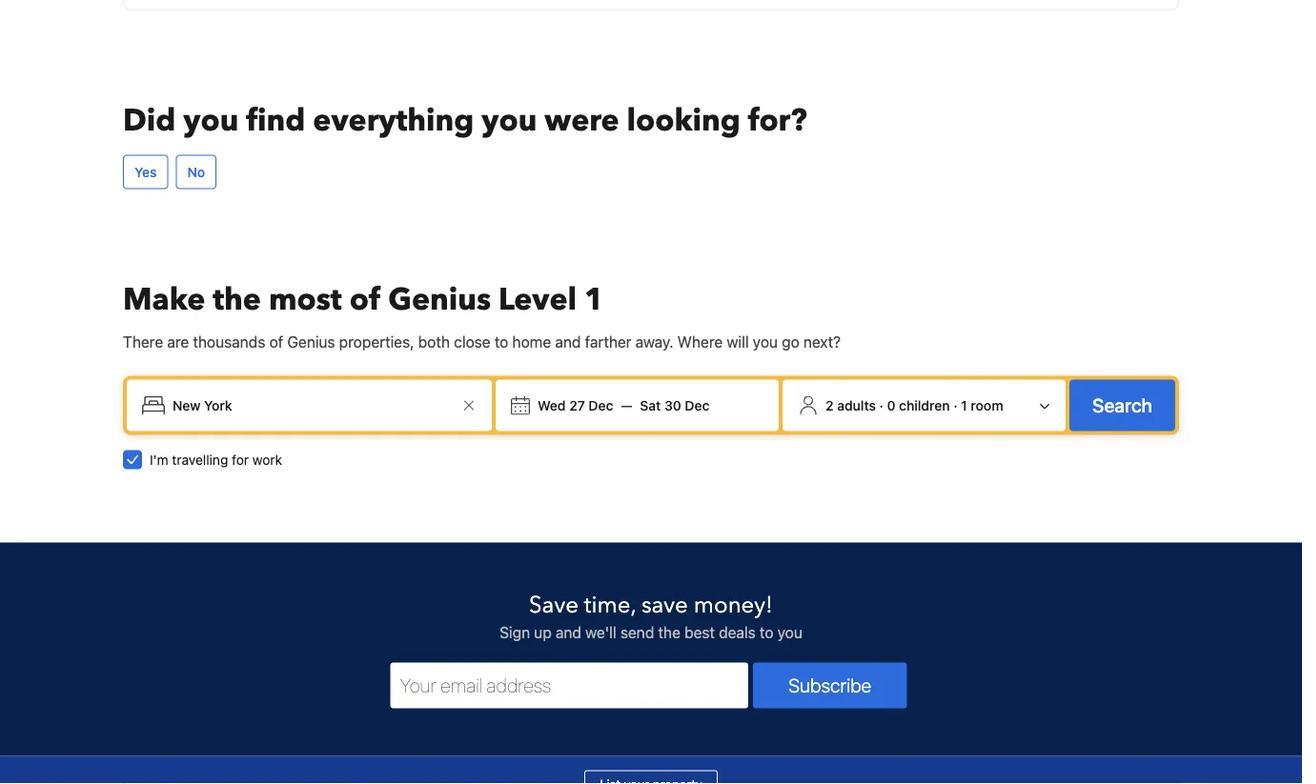 Task type: describe. For each thing, give the bounding box(es) containing it.
up
[[534, 623, 552, 641]]

save
[[529, 590, 579, 621]]

you up no
[[183, 99, 239, 141]]

genius for level
[[388, 279, 491, 320]]

deals
[[719, 623, 756, 641]]

of for thousands
[[269, 333, 283, 351]]

next?
[[804, 333, 841, 351]]

of for most
[[350, 279, 381, 320]]

best
[[685, 623, 715, 641]]

and inside save time, save money! sign up and we'll send the best deals to you
[[556, 623, 582, 641]]

go
[[782, 333, 800, 351]]

genius for properties,
[[287, 333, 335, 351]]

sat 30 dec button
[[632, 388, 717, 423]]

make the most of genius level 1
[[123, 279, 604, 320]]

save time, save money! sign up and we'll send the best deals to you
[[500, 590, 803, 641]]

i'm
[[150, 452, 168, 467]]

2
[[826, 397, 834, 413]]

yes
[[134, 164, 157, 180]]

make
[[123, 279, 205, 320]]

did you find everything you were looking for?
[[123, 99, 807, 141]]

you left go
[[753, 333, 778, 351]]

—
[[621, 397, 632, 413]]

we'll
[[586, 623, 616, 641]]

0
[[887, 397, 896, 413]]

you inside save time, save money! sign up and we'll send the best deals to you
[[778, 623, 803, 641]]

subscribe
[[789, 674, 872, 697]]

find
[[246, 99, 305, 141]]

1 for ·
[[961, 397, 967, 413]]

i'm travelling for work
[[150, 452, 282, 467]]

search
[[1093, 394, 1153, 416]]

no button
[[176, 155, 217, 189]]

1 for level
[[584, 279, 604, 320]]

wed
[[538, 397, 566, 413]]

travelling
[[172, 452, 228, 467]]

children
[[899, 397, 950, 413]]

Your email address email field
[[390, 663, 748, 709]]

Where are you going? field
[[165, 388, 458, 423]]

no
[[187, 164, 205, 180]]

1 dec from the left
[[589, 397, 613, 413]]

home
[[512, 333, 551, 351]]

were
[[545, 99, 619, 141]]



Task type: locate. For each thing, give the bounding box(es) containing it.
1 vertical spatial 1
[[961, 397, 967, 413]]

and
[[555, 333, 581, 351], [556, 623, 582, 641]]

0 horizontal spatial dec
[[589, 397, 613, 413]]

away.
[[636, 333, 674, 351]]

0 vertical spatial the
[[213, 279, 261, 320]]

to
[[495, 333, 508, 351], [760, 623, 774, 641]]

will
[[727, 333, 749, 351]]

1 horizontal spatial of
[[350, 279, 381, 320]]

sign
[[500, 623, 530, 641]]

send
[[620, 623, 654, 641]]

dec
[[589, 397, 613, 413], [685, 397, 710, 413]]

there
[[123, 333, 163, 351]]

did
[[123, 99, 176, 141]]

0 vertical spatial and
[[555, 333, 581, 351]]

the up the thousands
[[213, 279, 261, 320]]

save time, save money! footer
[[0, 542, 1302, 785]]

0 vertical spatial of
[[350, 279, 381, 320]]

1 horizontal spatial to
[[760, 623, 774, 641]]

save
[[641, 590, 688, 621]]

2 adults · 0 children · 1 room
[[826, 397, 1003, 413]]

1 horizontal spatial 1
[[961, 397, 967, 413]]

2 dec from the left
[[685, 397, 710, 413]]

money!
[[694, 590, 773, 621]]

are
[[167, 333, 189, 351]]

27
[[569, 397, 585, 413]]

looking
[[627, 99, 740, 141]]

both
[[418, 333, 450, 351]]

sat
[[640, 397, 661, 413]]

genius
[[388, 279, 491, 320], [287, 333, 335, 351]]

the inside save time, save money! sign up and we'll send the best deals to you
[[658, 623, 681, 641]]

yes button
[[123, 155, 168, 189]]

0 horizontal spatial the
[[213, 279, 261, 320]]

30
[[664, 397, 681, 413]]

1 horizontal spatial genius
[[388, 279, 491, 320]]

0 horizontal spatial of
[[269, 333, 283, 351]]

genius down most
[[287, 333, 335, 351]]

properties,
[[339, 333, 414, 351]]

of
[[350, 279, 381, 320], [269, 333, 283, 351]]

1 vertical spatial the
[[658, 623, 681, 641]]

· left '0'
[[880, 397, 884, 413]]

to inside save time, save money! sign up and we'll send the best deals to you
[[760, 623, 774, 641]]

everything
[[313, 99, 474, 141]]

thousands
[[193, 333, 265, 351]]

·
[[880, 397, 884, 413], [954, 397, 958, 413]]

you right deals
[[778, 623, 803, 641]]

of right the thousands
[[269, 333, 283, 351]]

1 inside 'button'
[[961, 397, 967, 413]]

the
[[213, 279, 261, 320], [658, 623, 681, 641]]

to right deals
[[760, 623, 774, 641]]

adults
[[837, 397, 876, 413]]

time,
[[584, 590, 636, 621]]

and right up
[[556, 623, 582, 641]]

0 vertical spatial 1
[[584, 279, 604, 320]]

of up properties,
[[350, 279, 381, 320]]

and right home
[[555, 333, 581, 351]]

1 horizontal spatial dec
[[685, 397, 710, 413]]

1 vertical spatial genius
[[287, 333, 335, 351]]

2 adults · 0 children · 1 room button
[[790, 387, 1058, 424]]

0 vertical spatial to
[[495, 333, 508, 351]]

for
[[232, 452, 249, 467]]

work
[[252, 452, 282, 467]]

wed 27 dec button
[[530, 388, 621, 423]]

room
[[971, 397, 1003, 413]]

1 up farther
[[584, 279, 604, 320]]

dec right 27
[[589, 397, 613, 413]]

the down save
[[658, 623, 681, 641]]

where
[[678, 333, 723, 351]]

subscribe button
[[753, 663, 907, 709]]

1 vertical spatial of
[[269, 333, 283, 351]]

genius up both
[[388, 279, 491, 320]]

wed 27 dec — sat 30 dec
[[538, 397, 710, 413]]

0 horizontal spatial genius
[[287, 333, 335, 351]]

1 vertical spatial to
[[760, 623, 774, 641]]

most
[[269, 279, 342, 320]]

1 vertical spatial and
[[556, 623, 582, 641]]

0 horizontal spatial 1
[[584, 279, 604, 320]]

2 and from the top
[[556, 623, 582, 641]]

you
[[183, 99, 239, 141], [482, 99, 537, 141], [753, 333, 778, 351], [778, 623, 803, 641]]

0 vertical spatial genius
[[388, 279, 491, 320]]

level
[[499, 279, 577, 320]]

to right close
[[495, 333, 508, 351]]

1 and from the top
[[555, 333, 581, 351]]

dec right the 30
[[685, 397, 710, 413]]

1 left room
[[961, 397, 967, 413]]

there are thousands of genius properties, both close to home and farther away. where will you go next?
[[123, 333, 841, 351]]

1 · from the left
[[880, 397, 884, 413]]

farther
[[585, 333, 632, 351]]

1
[[584, 279, 604, 320], [961, 397, 967, 413]]

1 horizontal spatial the
[[658, 623, 681, 641]]

search button
[[1070, 380, 1175, 431]]

2 · from the left
[[954, 397, 958, 413]]

for?
[[748, 99, 807, 141]]

you left were on the top of page
[[482, 99, 537, 141]]

· right children
[[954, 397, 958, 413]]

0 horizontal spatial ·
[[880, 397, 884, 413]]

0 horizontal spatial to
[[495, 333, 508, 351]]

1 horizontal spatial ·
[[954, 397, 958, 413]]

close
[[454, 333, 491, 351]]



Task type: vqa. For each thing, say whether or not it's contained in the screenshot.
BOTH
yes



